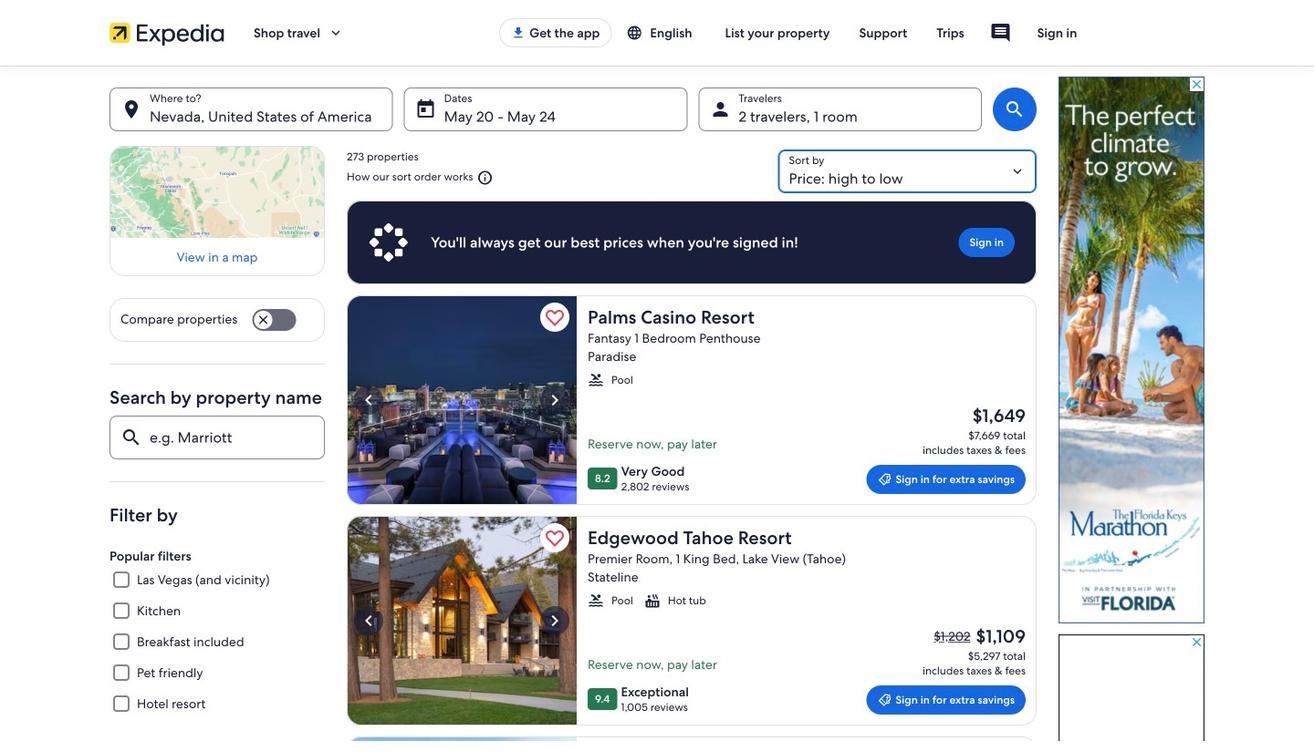 Task type: describe. For each thing, give the bounding box(es) containing it.
show next image for palms casino resort image
[[544, 390, 566, 412]]

expedia logo image
[[110, 20, 225, 46]]

show next image for edgewood tahoe resort image
[[544, 611, 566, 632]]

show previous image for edgewood tahoe resort image
[[358, 611, 380, 632]]

show previous image for palms casino resort image
[[358, 390, 380, 412]]

leading image for bar (on property) image
[[877, 473, 892, 487]]

1 vertical spatial small image
[[588, 372, 604, 389]]



Task type: vqa. For each thing, say whether or not it's contained in the screenshot.
Pool image
yes



Task type: locate. For each thing, give the bounding box(es) containing it.
2 vertical spatial small image
[[588, 593, 604, 610]]

1 vertical spatial leading image
[[877, 694, 892, 708]]

0 vertical spatial leading image
[[877, 473, 892, 487]]

leading image
[[877, 473, 892, 487], [877, 694, 892, 708]]

bar (on property) image
[[347, 296, 577, 506]]

1 vertical spatial small image
[[644, 593, 661, 610]]

0 horizontal spatial small image
[[626, 25, 643, 41]]

1 horizontal spatial small image
[[644, 593, 661, 610]]

download the app button image
[[511, 26, 526, 40]]

1 leading image from the top
[[877, 473, 892, 487]]

property grounds image
[[347, 517, 577, 726]]

leading image for the "property grounds" image on the bottom left
[[877, 694, 892, 708]]

2 leading image from the top
[[877, 694, 892, 708]]

communication center icon image
[[990, 22, 1012, 44]]

pool image
[[347, 737, 577, 742]]

small image
[[626, 25, 643, 41], [644, 593, 661, 610]]

small image
[[473, 170, 493, 186], [588, 372, 604, 389], [588, 593, 604, 610]]

0 vertical spatial small image
[[626, 25, 643, 41]]

static map image image
[[110, 146, 325, 238]]

0 vertical spatial small image
[[473, 170, 493, 186]]

search image
[[1004, 99, 1026, 120]]

trailing image
[[328, 25, 344, 41]]



